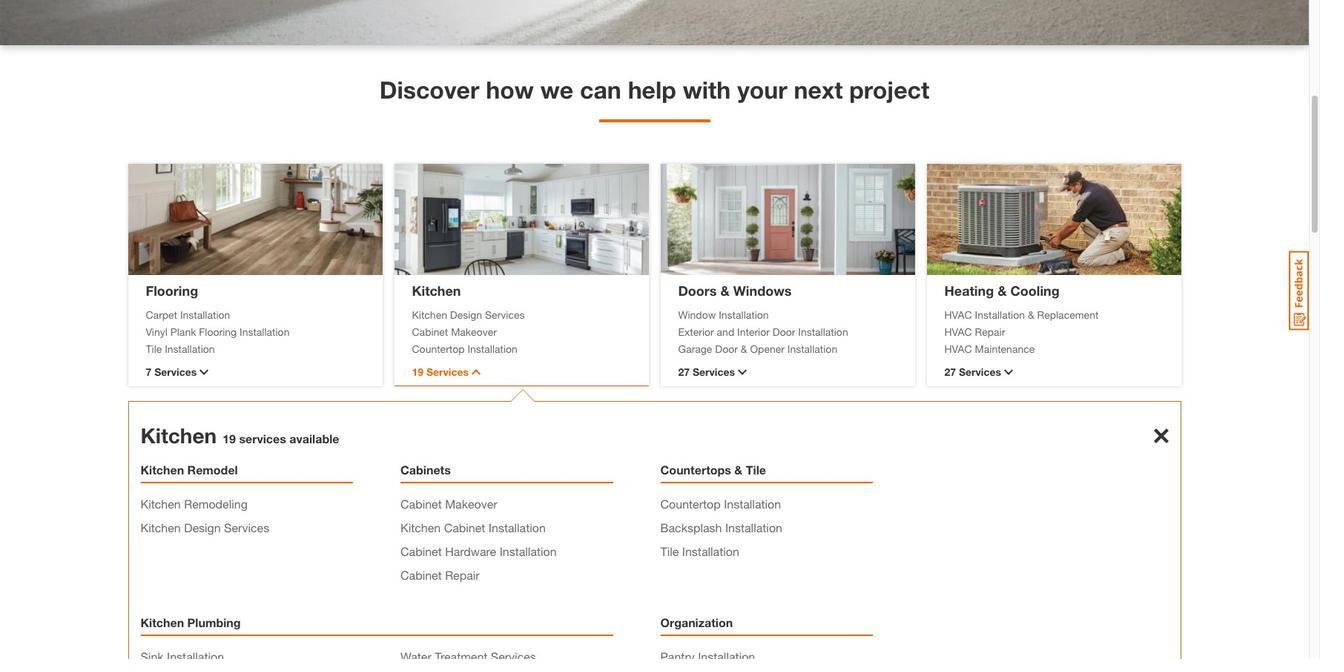 Task type: locate. For each thing, give the bounding box(es) containing it.
0 horizontal spatial kitchen design services link
[[141, 521, 269, 535]]

tile installation link
[[146, 341, 365, 356], [661, 545, 740, 559]]

27 services for heating
[[945, 366, 1002, 378]]

discover
[[380, 76, 480, 104]]

kitchen design services link down kitchen remodeling
[[141, 521, 269, 535]]

installation inside kitchen design services cabinet makeover countertop installation
[[468, 342, 518, 355]]

1 horizontal spatial 27 services
[[945, 366, 1002, 378]]

0 horizontal spatial 19
[[223, 432, 236, 446]]

services down kitchen design services cabinet makeover countertop installation
[[427, 366, 469, 378]]

& left cooling
[[998, 282, 1007, 299]]

installation up 19 services button
[[468, 342, 518, 355]]

27 services for doors
[[678, 366, 735, 378]]

tile installation link down vinyl plank flooring installation link
[[146, 341, 365, 356]]

backsplash installation
[[661, 521, 783, 535]]

19 left services
[[223, 432, 236, 446]]

27 services button for heating & cooling
[[945, 364, 1164, 380]]

repair up maintenance
[[975, 325, 1006, 338]]

kitchen for kitchen design services cabinet makeover countertop installation
[[412, 308, 447, 321]]

1 vertical spatial cabinet makeover link
[[401, 497, 498, 511]]

cabinet makeover link up 19 services button
[[412, 324, 631, 339]]

cooling
[[1011, 282, 1060, 299]]

kitchen down cabinet makeover
[[401, 521, 441, 535]]

kitchen down kitchen remodeling
[[141, 521, 181, 535]]

installation down carpet installation link
[[240, 325, 290, 338]]

& up countertop installation
[[735, 463, 743, 477]]

services inside button
[[427, 366, 469, 378]]

0 vertical spatial tile
[[146, 342, 162, 355]]

kitchen design services link up 19 services button
[[412, 307, 631, 322]]

0 vertical spatial kitchen link
[[412, 282, 461, 299]]

2 27 services button from the left
[[945, 364, 1164, 380]]

1 horizontal spatial 27 services button
[[945, 364, 1164, 380]]

kitchen
[[412, 282, 461, 299], [412, 308, 447, 321], [141, 424, 217, 448], [141, 463, 184, 477], [141, 497, 181, 511], [141, 521, 181, 535], [401, 521, 441, 535], [141, 616, 184, 630]]

backsplash
[[661, 521, 722, 535]]

window
[[678, 308, 716, 321]]

cabinet makeover
[[401, 497, 498, 511]]

0 vertical spatial makeover
[[451, 325, 497, 338]]

kitchen design services link
[[412, 307, 631, 322], [141, 521, 269, 535]]

tile down backsplash
[[661, 545, 679, 559]]

heating
[[945, 282, 994, 299]]

design for kitchen design services
[[184, 521, 221, 535]]

flooring
[[146, 282, 198, 299], [199, 325, 237, 338]]

how
[[486, 76, 534, 104]]

countertops
[[661, 463, 731, 477]]

1 vertical spatial 19
[[223, 432, 236, 446]]

installation down exterior and interior door installation link
[[788, 342, 838, 355]]

& down "interior"
[[741, 342, 748, 355]]

0 horizontal spatial 27 services
[[678, 366, 735, 378]]

27 services down maintenance
[[945, 366, 1002, 378]]

1 vertical spatial countertop installation link
[[661, 497, 781, 511]]

0 vertical spatial countertop installation link
[[412, 341, 631, 356]]

installation down backsplash installation
[[682, 545, 740, 559]]

27 services button
[[678, 364, 897, 380], [945, 364, 1164, 380]]

kitchen up 19 services
[[412, 308, 447, 321]]

1 vertical spatial design
[[184, 521, 221, 535]]

0 horizontal spatial tile
[[146, 342, 162, 355]]

countertop installation link
[[412, 341, 631, 356], [661, 497, 781, 511]]

1 27 services from the left
[[678, 366, 735, 378]]

tile down vinyl
[[146, 342, 162, 355]]

1 horizontal spatial countertop installation link
[[661, 497, 781, 511]]

vinyl plank flooring installation link
[[146, 324, 365, 339]]

2 vertical spatial hvac
[[945, 342, 972, 355]]

tile
[[146, 342, 162, 355], [746, 463, 766, 477], [661, 545, 679, 559]]

0 horizontal spatial kitchen link
[[141, 424, 217, 448]]

1 horizontal spatial design
[[450, 308, 482, 321]]

0 vertical spatial tile installation link
[[146, 341, 365, 356]]

27 services down garage
[[678, 366, 735, 378]]

countertop installation link up backsplash installation
[[661, 497, 781, 511]]

cabinet hardware installation
[[401, 545, 557, 559]]

1 vertical spatial tile installation link
[[661, 545, 740, 559]]

carpet installation link
[[146, 307, 365, 322]]

1 horizontal spatial 19
[[412, 366, 424, 378]]

tile installation link for vinyl plank flooring installation
[[146, 341, 365, 356]]

cabinet
[[412, 325, 448, 338], [401, 497, 442, 511], [444, 521, 486, 535], [401, 545, 442, 559], [401, 568, 442, 582]]

hvac
[[945, 308, 972, 321], [945, 325, 972, 338], [945, 342, 972, 355]]

0 horizontal spatial countertop
[[412, 342, 465, 355]]

next
[[794, 76, 843, 104]]

flooring up carpet
[[146, 282, 198, 299]]

7
[[146, 366, 152, 378]]

countertop
[[412, 342, 465, 355], [661, 497, 721, 511]]

makeover up kitchen cabinet installation link
[[445, 497, 498, 511]]

hvac installation & replacement link
[[945, 307, 1164, 322]]

27 services button down hvac maintenance link
[[945, 364, 1164, 380]]

makeover
[[451, 325, 497, 338], [445, 497, 498, 511]]

0 horizontal spatial 27 services button
[[678, 364, 897, 380]]

1 horizontal spatial flooring
[[199, 325, 237, 338]]

19 down kitchen design services cabinet makeover countertop installation
[[412, 366, 424, 378]]

services inside 'button'
[[154, 366, 197, 378]]

1 horizontal spatial kitchen link
[[412, 282, 461, 299]]

remodel
[[187, 463, 238, 477]]

exterior
[[678, 325, 714, 338]]

project
[[850, 76, 930, 104]]

1 horizontal spatial tile installation link
[[661, 545, 740, 559]]

repair
[[975, 325, 1006, 338], [445, 568, 480, 582]]

door down window installation link
[[773, 325, 796, 338]]

services
[[485, 308, 525, 321], [154, 366, 197, 378], [427, 366, 469, 378], [693, 366, 735, 378], [959, 366, 1002, 378], [224, 521, 269, 535]]

installation
[[180, 308, 230, 321], [719, 308, 769, 321], [975, 308, 1025, 321], [240, 325, 290, 338], [798, 325, 849, 338], [165, 342, 215, 355], [468, 342, 518, 355], [788, 342, 838, 355], [724, 497, 781, 511], [489, 521, 546, 535], [726, 521, 783, 535], [500, 545, 557, 559], [682, 545, 740, 559]]

flooring right plank
[[199, 325, 237, 338]]

0 vertical spatial countertop
[[412, 342, 465, 355]]

kitchen link
[[412, 282, 461, 299], [141, 424, 217, 448]]

kitchen link up kitchen design services cabinet makeover countertop installation
[[412, 282, 461, 299]]

makeover up 19 services
[[451, 325, 497, 338]]

design down kitchen remodeling
[[184, 521, 221, 535]]

cabinet down cabinets
[[401, 497, 442, 511]]

garage
[[678, 342, 713, 355]]

carpet installation vinyl plank flooring installation tile installation
[[146, 308, 290, 355]]

0 horizontal spatial design
[[184, 521, 221, 535]]

kitchen for kitchen
[[412, 282, 461, 299]]

services up 19 services button
[[485, 308, 525, 321]]

27
[[678, 366, 690, 378], [945, 366, 956, 378]]

2 hvac from the top
[[945, 325, 972, 338]]

0 vertical spatial flooring
[[146, 282, 198, 299]]

countertop up backsplash
[[661, 497, 721, 511]]

& down cooling
[[1028, 308, 1035, 321]]

0 horizontal spatial 27
[[678, 366, 690, 378]]

19
[[412, 366, 424, 378], [223, 432, 236, 446]]

27 services
[[678, 366, 735, 378], [945, 366, 1002, 378]]

&
[[721, 282, 730, 299], [998, 282, 1007, 299], [1028, 308, 1035, 321], [741, 342, 748, 355], [735, 463, 743, 477]]

installation down heating & cooling
[[975, 308, 1025, 321]]

door down and
[[715, 342, 738, 355]]

windows
[[734, 282, 792, 299]]

1 vertical spatial hvac
[[945, 325, 972, 338]]

design up 19 services
[[450, 308, 482, 321]]

1 horizontal spatial countertop
[[661, 497, 721, 511]]

countertop inside kitchen design services cabinet makeover countertop installation
[[412, 342, 465, 355]]

flooring inside 'carpet installation vinyl plank flooring installation tile installation'
[[199, 325, 237, 338]]

19 inside 19 services button
[[412, 366, 424, 378]]

cabinet up hardware
[[444, 521, 486, 535]]

installation inside hvac installation & replacement hvac repair hvac maintenance
[[975, 308, 1025, 321]]

window installation exterior and interior door installation garage door & opener installation
[[678, 308, 849, 355]]

1 vertical spatial door
[[715, 342, 738, 355]]

0 horizontal spatial tile installation link
[[146, 341, 365, 356]]

installation up backsplash installation
[[724, 497, 781, 511]]

27 services button down garage door & opener installation link
[[678, 364, 897, 380]]

1 horizontal spatial door
[[773, 325, 796, 338]]

installation down plank
[[165, 342, 215, 355]]

2 27 services from the left
[[945, 366, 1002, 378]]

services down garage
[[693, 366, 735, 378]]

can
[[580, 76, 622, 104]]

kitchen up kitchen design services cabinet makeover countertop installation
[[412, 282, 461, 299]]

19 services
[[412, 366, 469, 378]]

carpet
[[146, 308, 177, 321]]

we
[[541, 76, 574, 104]]

design inside kitchen design services cabinet makeover countertop installation
[[450, 308, 482, 321]]

services down maintenance
[[959, 366, 1002, 378]]

replacement
[[1038, 308, 1099, 321]]

& inside hvac installation & replacement hvac repair hvac maintenance
[[1028, 308, 1035, 321]]

design
[[450, 308, 482, 321], [184, 521, 221, 535]]

available
[[290, 432, 339, 446]]

flooring link
[[146, 282, 198, 299]]

tile up countertop installation
[[746, 463, 766, 477]]

kitchen for kitchen remodel
[[141, 463, 184, 477]]

& right doors
[[721, 282, 730, 299]]

0 vertical spatial repair
[[975, 325, 1006, 338]]

kitchen inside kitchen design services cabinet makeover countertop installation
[[412, 308, 447, 321]]

1 vertical spatial kitchen design services link
[[141, 521, 269, 535]]

0 vertical spatial design
[[450, 308, 482, 321]]

2 27 from the left
[[945, 366, 956, 378]]

countertop up 19 services
[[412, 342, 465, 355]]

discover how we can help with your next project
[[380, 76, 930, 104]]

kitchen up kitchen remodeling
[[141, 463, 184, 477]]

cabinet makeover link
[[412, 324, 631, 339], [401, 497, 498, 511]]

1 horizontal spatial tile
[[661, 545, 679, 559]]

vinyl
[[146, 325, 168, 338]]

services for doors & windows
[[693, 366, 735, 378]]

kitchen plumbing
[[141, 616, 241, 630]]

installation right hardware
[[500, 545, 557, 559]]

1 horizontal spatial repair
[[975, 325, 1006, 338]]

help
[[628, 76, 676, 104]]

cabinet up cabinet repair 'link' in the left of the page
[[401, 545, 442, 559]]

tile installation link down backsplash
[[661, 545, 740, 559]]

0 vertical spatial 19
[[412, 366, 424, 378]]

kitchen down kitchen remodel
[[141, 497, 181, 511]]

1 horizontal spatial 27
[[945, 366, 956, 378]]

door
[[773, 325, 796, 338], [715, 342, 738, 355]]

cabinet down cabinet hardware installation
[[401, 568, 442, 582]]

installation up the cabinet hardware installation link
[[489, 521, 546, 535]]

0 vertical spatial hvac
[[945, 308, 972, 321]]

1 horizontal spatial kitchen design services link
[[412, 307, 631, 322]]

kitchen for kitchen remodeling
[[141, 497, 181, 511]]

services right 7
[[154, 366, 197, 378]]

maintenance
[[975, 342, 1035, 355]]

cabinet for makeover
[[401, 497, 442, 511]]

27 for doors
[[678, 366, 690, 378]]

kitchen left plumbing
[[141, 616, 184, 630]]

cabinet up 19 services
[[412, 325, 448, 338]]

1 vertical spatial flooring
[[199, 325, 237, 338]]

1 vertical spatial repair
[[445, 568, 480, 582]]

countertop installation link up 19 services button
[[412, 341, 631, 356]]

cabinet for repair
[[401, 568, 442, 582]]

installation down window installation link
[[798, 325, 849, 338]]

cabinet makeover link up kitchen cabinet installation link
[[401, 497, 498, 511]]

2 horizontal spatial tile
[[746, 463, 766, 477]]

& inside window installation exterior and interior door installation garage door & opener installation
[[741, 342, 748, 355]]

0 vertical spatial cabinet makeover link
[[412, 324, 631, 339]]

1 27 from the left
[[678, 366, 690, 378]]

1 vertical spatial tile
[[746, 463, 766, 477]]

kitchen link up kitchen remodel
[[141, 424, 217, 448]]

1 27 services button from the left
[[678, 364, 897, 380]]

repair down hardware
[[445, 568, 480, 582]]

and
[[717, 325, 735, 338]]

kitchen cabinet installation link
[[401, 521, 546, 535]]

kitchen up kitchen remodel
[[141, 424, 217, 448]]



Task type: vqa. For each thing, say whether or not it's contained in the screenshot.


Task type: describe. For each thing, give the bounding box(es) containing it.
installation down countertop installation
[[726, 521, 783, 535]]

tile installation
[[661, 545, 740, 559]]

& for cooling
[[998, 282, 1007, 299]]

2 vertical spatial tile
[[661, 545, 679, 559]]

19 services button
[[412, 364, 631, 380]]

cabinet repair
[[401, 568, 480, 582]]

countertops & tile
[[661, 463, 766, 477]]

kitchen for kitchen design services
[[141, 521, 181, 535]]

installation up "interior"
[[719, 308, 769, 321]]

kitchen for kitchen 19 services available
[[141, 424, 217, 448]]

kitchen remodeling link
[[141, 497, 248, 511]]

hvac maintenance link
[[945, 341, 1164, 356]]

plumbing
[[187, 616, 241, 630]]

0 horizontal spatial flooring
[[146, 282, 198, 299]]

plank
[[170, 325, 196, 338]]

kitchen design services cabinet makeover countertop installation
[[412, 308, 525, 355]]

design for kitchen design services cabinet makeover countertop installation
[[450, 308, 482, 321]]

hardware
[[445, 545, 496, 559]]

kitchen 19 services available
[[141, 424, 339, 448]]

tile installation link for backsplash installation
[[661, 545, 740, 559]]

services inside kitchen design services cabinet makeover countertop installation
[[485, 308, 525, 321]]

makeover inside kitchen design services cabinet makeover countertop installation
[[451, 325, 497, 338]]

services for flooring
[[154, 366, 197, 378]]

heating & cooling link
[[945, 282, 1060, 299]]

hvac repair link
[[945, 324, 1164, 339]]

installation up plank
[[180, 308, 230, 321]]

cabinets
[[401, 463, 451, 477]]

27 services button for doors & windows
[[678, 364, 897, 380]]

3 hvac from the top
[[945, 342, 972, 355]]

remodeling
[[184, 497, 248, 511]]

kitchen cabinet installation
[[401, 521, 546, 535]]

feedback link image
[[1289, 251, 1309, 331]]

services for heating & cooling
[[959, 366, 1002, 378]]

1 hvac from the top
[[945, 308, 972, 321]]

kitchen for kitchen cabinet installation
[[401, 521, 441, 535]]

& for tile
[[735, 463, 743, 477]]

interior
[[738, 325, 770, 338]]

services for kitchen
[[427, 366, 469, 378]]

organization
[[661, 616, 733, 630]]

hvac installation & replacement hvac repair hvac maintenance
[[945, 308, 1099, 355]]

0 vertical spatial kitchen design services link
[[412, 307, 631, 322]]

opener
[[750, 342, 785, 355]]

0 horizontal spatial repair
[[445, 568, 480, 582]]

services down remodeling
[[224, 521, 269, 535]]

7 services
[[146, 366, 197, 378]]

countertop installation
[[661, 497, 781, 511]]

kitchen for kitchen plumbing
[[141, 616, 184, 630]]

cabinet for hardware
[[401, 545, 442, 559]]

27 for heating
[[945, 366, 956, 378]]

7 services button
[[146, 364, 365, 380]]

tile inside 'carpet installation vinyl plank flooring installation tile installation'
[[146, 342, 162, 355]]

with
[[683, 76, 731, 104]]

1 vertical spatial kitchen link
[[141, 424, 217, 448]]

1 vertical spatial makeover
[[445, 497, 498, 511]]

kitchen remodel
[[141, 463, 238, 477]]

doors & windows
[[678, 282, 792, 299]]

cabinet repair link
[[401, 568, 480, 582]]

heating & cooling
[[945, 282, 1060, 299]]

& for windows
[[721, 282, 730, 299]]

exterior and interior door installation link
[[678, 324, 897, 339]]

doors
[[678, 282, 717, 299]]

window installation link
[[678, 307, 897, 322]]

0 vertical spatial door
[[773, 325, 796, 338]]

0 horizontal spatial door
[[715, 342, 738, 355]]

doors & windows link
[[678, 282, 792, 299]]

cabinet inside kitchen design services cabinet makeover countertop installation
[[412, 325, 448, 338]]

services
[[239, 432, 286, 446]]

kitchen design services
[[141, 521, 269, 535]]

19 inside kitchen 19 services available
[[223, 432, 236, 446]]

garage door & opener installation link
[[678, 341, 897, 356]]

your
[[738, 76, 788, 104]]

1 vertical spatial countertop
[[661, 497, 721, 511]]

backsplash installation link
[[661, 521, 783, 535]]

repair inside hvac installation & replacement hvac repair hvac maintenance
[[975, 325, 1006, 338]]

kitchen remodeling
[[141, 497, 248, 511]]

0 horizontal spatial countertop installation link
[[412, 341, 631, 356]]

cabinet hardware installation link
[[401, 545, 557, 559]]

close drawer image
[[1154, 429, 1169, 444]]



